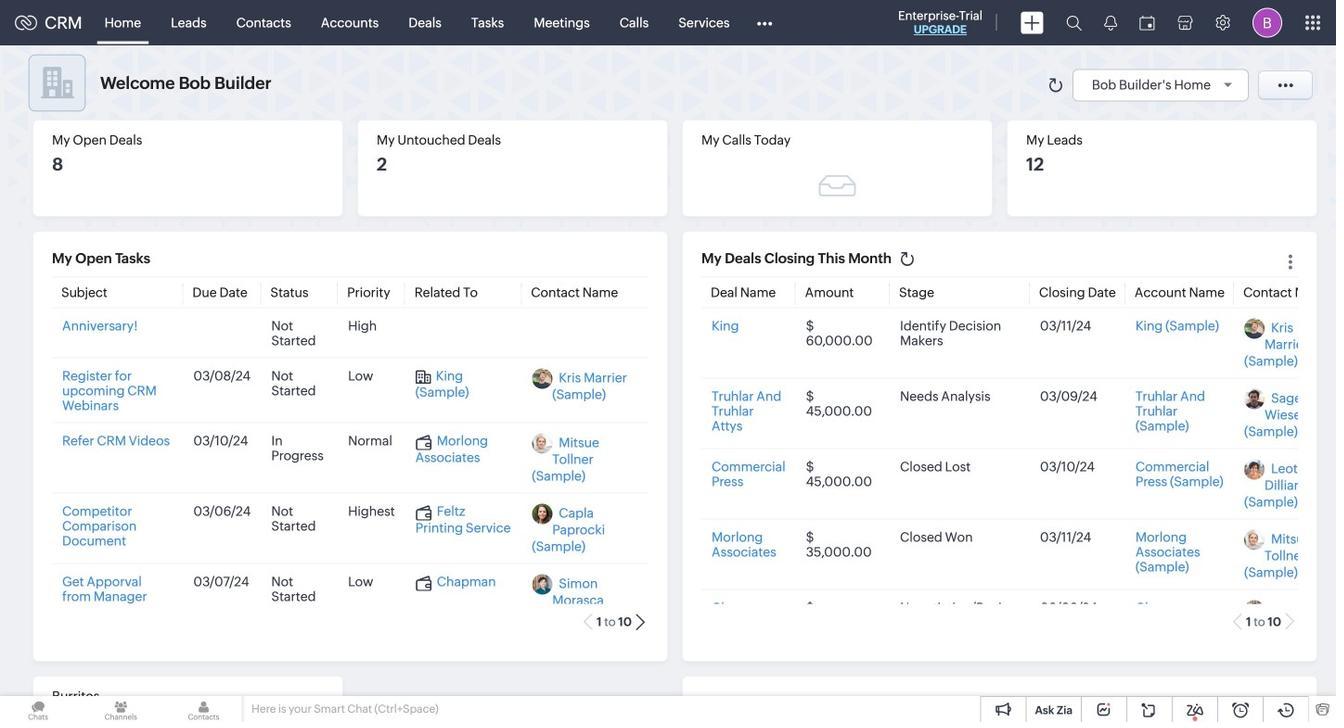 Task type: vqa. For each thing, say whether or not it's contained in the screenshot.
logo
yes



Task type: locate. For each thing, give the bounding box(es) containing it.
Other Modules field
[[745, 8, 785, 38]]

search image
[[1066, 15, 1082, 31]]

channels image
[[83, 697, 159, 723]]

chats image
[[0, 697, 76, 723]]

signals element
[[1093, 0, 1129, 45]]

logo image
[[15, 15, 37, 30]]

create menu element
[[1010, 0, 1055, 45]]

contacts image
[[166, 697, 242, 723]]

search element
[[1055, 0, 1093, 45]]



Task type: describe. For each thing, give the bounding box(es) containing it.
calendar image
[[1140, 15, 1155, 30]]

profile element
[[1242, 0, 1294, 45]]

signals image
[[1104, 15, 1117, 31]]

profile image
[[1253, 8, 1283, 38]]

create menu image
[[1021, 12, 1044, 34]]



